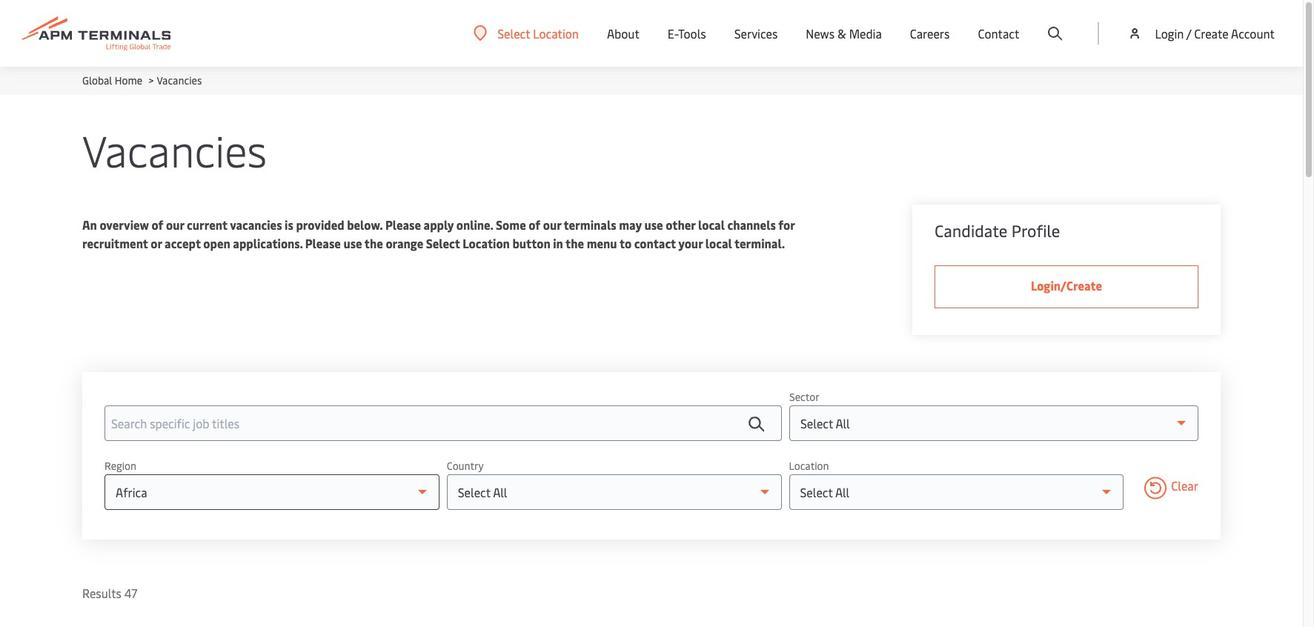 Task type: vqa. For each thing, say whether or not it's contained in the screenshot.
Global Home link
yes



Task type: describe. For each thing, give the bounding box(es) containing it.
please use the orange select location button in the menu to contact your local terminal.
[[305, 235, 785, 251]]

0 horizontal spatial location
[[463, 235, 510, 251]]

contact
[[978, 25, 1020, 42]]

select location button
[[474, 25, 579, 41]]

button
[[513, 235, 551, 251]]

0 vertical spatial select
[[498, 25, 530, 41]]

login / create account
[[1156, 25, 1275, 42]]

clear button
[[1145, 477, 1199, 502]]

1 vertical spatial local
[[706, 235, 732, 251]]

use inside an overview of our current vacancies is provided below. please apply online. some of our terminals may use other local channels for recruitment or accept open applications.
[[645, 217, 663, 233]]

global home > vacancies
[[82, 73, 202, 87]]

0 vertical spatial vacancies
[[157, 73, 202, 87]]

to
[[620, 235, 632, 251]]

profile
[[1012, 219, 1061, 242]]

may
[[619, 217, 642, 233]]

terminal.
[[735, 235, 785, 251]]

services button
[[735, 0, 778, 67]]

vacancies
[[230, 217, 282, 233]]

services
[[735, 25, 778, 42]]

create
[[1195, 25, 1229, 42]]

careers button
[[910, 0, 950, 67]]

1 vertical spatial vacancies
[[82, 120, 267, 179]]

open
[[203, 235, 230, 251]]

or
[[151, 235, 162, 251]]

for
[[779, 217, 795, 233]]

login
[[1156, 25, 1184, 42]]

clear
[[1172, 477, 1199, 493]]

>
[[149, 73, 154, 87]]

channels
[[728, 217, 776, 233]]

is
[[285, 217, 293, 233]]

text search text field
[[105, 406, 782, 441]]

contact button
[[978, 0, 1020, 67]]

login / create account link
[[1128, 0, 1275, 67]]

sector
[[790, 390, 820, 404]]

e-tools button
[[668, 0, 706, 67]]

current
[[187, 217, 228, 233]]

overview
[[100, 217, 149, 233]]

2 the from the left
[[566, 235, 584, 251]]

global
[[82, 73, 112, 87]]

news & media
[[806, 25, 882, 42]]

home
[[115, 73, 142, 87]]

e-tools
[[668, 25, 706, 42]]

results
[[82, 585, 122, 601]]



Task type: locate. For each thing, give the bounding box(es) containing it.
select
[[498, 25, 530, 41], [426, 235, 460, 251]]

1 our from the left
[[166, 217, 184, 233]]

e-
[[668, 25, 678, 42]]

0 horizontal spatial the
[[365, 235, 383, 251]]

online.
[[457, 217, 493, 233]]

local inside an overview of our current vacancies is provided below. please apply online. some of our terminals may use other local channels for recruitment or accept open applications.
[[698, 217, 725, 233]]

some
[[496, 217, 526, 233]]

1 vertical spatial location
[[463, 235, 510, 251]]

1 horizontal spatial please
[[385, 217, 421, 233]]

0 vertical spatial location
[[533, 25, 579, 41]]

apply
[[424, 217, 454, 233]]

0 horizontal spatial select
[[426, 235, 460, 251]]

local up your on the right of the page
[[698, 217, 725, 233]]

location left about popup button
[[533, 25, 579, 41]]

0 vertical spatial use
[[645, 217, 663, 233]]

login/create
[[1031, 277, 1103, 294]]

local
[[698, 217, 725, 233], [706, 235, 732, 251]]

an overview of our current vacancies is provided below. please apply online. some of our terminals may use other local channels for recruitment or accept open applications.
[[82, 217, 795, 251]]

1 horizontal spatial of
[[529, 217, 541, 233]]

applications.
[[233, 235, 303, 251]]

our up the "in"
[[543, 217, 562, 233]]

2 horizontal spatial location
[[789, 459, 829, 473]]

1 vertical spatial please
[[305, 235, 341, 251]]

our up 'accept'
[[166, 217, 184, 233]]

below.
[[347, 217, 383, 233]]

vacancies right >
[[157, 73, 202, 87]]

1 the from the left
[[365, 235, 383, 251]]

vacancies down >
[[82, 120, 267, 179]]

an
[[82, 217, 97, 233]]

1 horizontal spatial use
[[645, 217, 663, 233]]

orange
[[386, 235, 424, 251]]

of up or
[[152, 217, 163, 233]]

location
[[533, 25, 579, 41], [463, 235, 510, 251], [789, 459, 829, 473]]

the down below.
[[365, 235, 383, 251]]

news
[[806, 25, 835, 42]]

/
[[1187, 25, 1192, 42]]

use down below.
[[344, 235, 362, 251]]

candidate profile
[[935, 219, 1061, 242]]

use up the contact
[[645, 217, 663, 233]]

please down provided in the top left of the page
[[305, 235, 341, 251]]

please
[[385, 217, 421, 233], [305, 235, 341, 251]]

1 horizontal spatial location
[[533, 25, 579, 41]]

about
[[607, 25, 640, 42]]

our
[[166, 217, 184, 233], [543, 217, 562, 233]]

2 our from the left
[[543, 217, 562, 233]]

local right your on the right of the page
[[706, 235, 732, 251]]

1 horizontal spatial our
[[543, 217, 562, 233]]

1 of from the left
[[152, 217, 163, 233]]

1 horizontal spatial the
[[566, 235, 584, 251]]

0 horizontal spatial use
[[344, 235, 362, 251]]

&
[[838, 25, 847, 42]]

vacancies
[[157, 73, 202, 87], [82, 120, 267, 179]]

terminals
[[564, 217, 617, 233]]

of up button
[[529, 217, 541, 233]]

tools
[[678, 25, 706, 42]]

1 vertical spatial select
[[426, 235, 460, 251]]

0 horizontal spatial our
[[166, 217, 184, 233]]

global home link
[[82, 73, 142, 87]]

2 vertical spatial location
[[789, 459, 829, 473]]

careers
[[910, 25, 950, 42]]

2 of from the left
[[529, 217, 541, 233]]

menu
[[587, 235, 617, 251]]

media
[[849, 25, 882, 42]]

accept
[[165, 235, 201, 251]]

use
[[645, 217, 663, 233], [344, 235, 362, 251]]

select location
[[498, 25, 579, 41]]

login/create link
[[935, 265, 1199, 308]]

1 vertical spatial use
[[344, 235, 362, 251]]

0 vertical spatial local
[[698, 217, 725, 233]]

about button
[[607, 0, 640, 67]]

candidate
[[935, 219, 1008, 242]]

0 horizontal spatial of
[[152, 217, 163, 233]]

in
[[553, 235, 563, 251]]

location down sector
[[789, 459, 829, 473]]

recruitment
[[82, 235, 148, 251]]

country
[[447, 459, 484, 473]]

the
[[365, 235, 383, 251], [566, 235, 584, 251]]

please inside an overview of our current vacancies is provided below. please apply online. some of our terminals may use other local channels for recruitment or accept open applications.
[[385, 217, 421, 233]]

account
[[1232, 25, 1275, 42]]

other
[[666, 217, 696, 233]]

contact
[[634, 235, 676, 251]]

0 horizontal spatial please
[[305, 235, 341, 251]]

the right the "in"
[[566, 235, 584, 251]]

news & media button
[[806, 0, 882, 67]]

0 vertical spatial please
[[385, 217, 421, 233]]

of
[[152, 217, 163, 233], [529, 217, 541, 233]]

region
[[105, 459, 136, 473]]

location down online.
[[463, 235, 510, 251]]

47
[[124, 585, 137, 601]]

provided
[[296, 217, 344, 233]]

please up orange
[[385, 217, 421, 233]]

your
[[679, 235, 703, 251]]

results 47
[[82, 585, 137, 601]]

1 horizontal spatial select
[[498, 25, 530, 41]]



